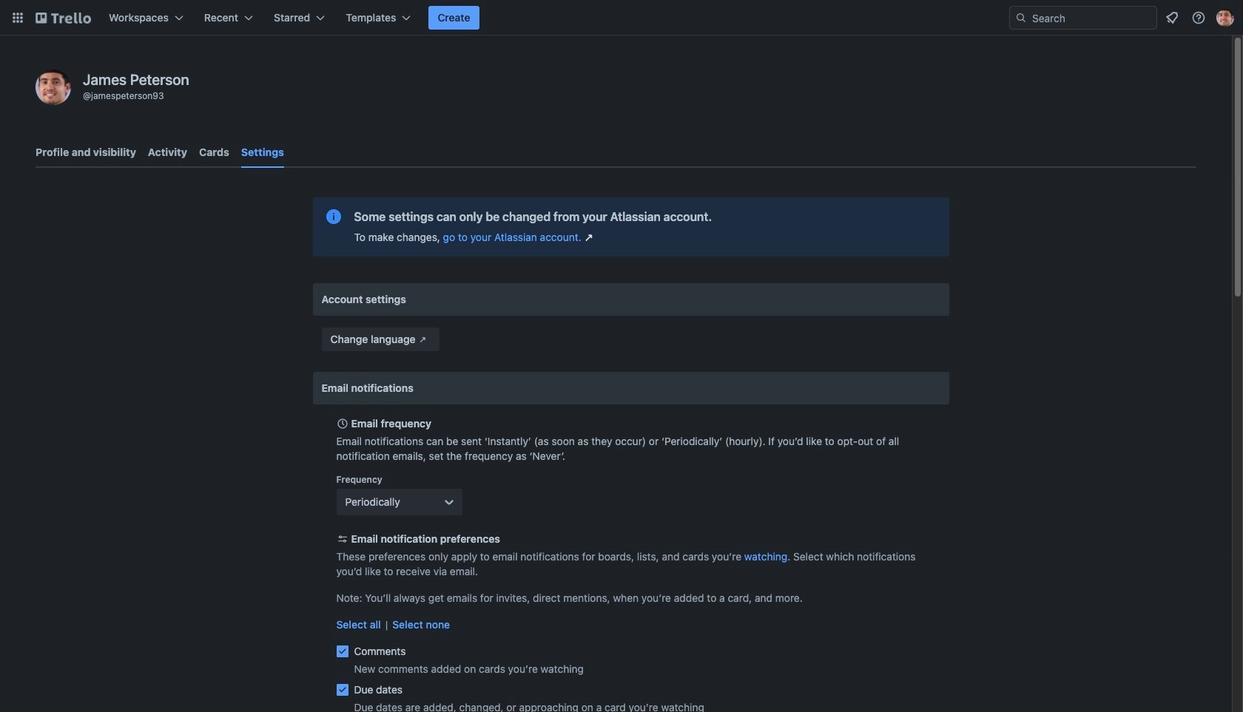 Task type: vqa. For each thing, say whether or not it's contained in the screenshot.
0 notifications image
yes



Task type: describe. For each thing, give the bounding box(es) containing it.
sm image
[[416, 332, 430, 347]]

Search field
[[1010, 6, 1158, 30]]

search image
[[1016, 12, 1027, 24]]

0 notifications image
[[1164, 9, 1181, 27]]

primary element
[[0, 0, 1243, 36]]



Task type: locate. For each thing, give the bounding box(es) containing it.
open information menu image
[[1192, 10, 1206, 25]]

back to home image
[[36, 6, 91, 30]]

0 horizontal spatial james peterson (jamespeterson93) image
[[36, 70, 71, 105]]

1 vertical spatial james peterson (jamespeterson93) image
[[36, 70, 71, 105]]

james peterson (jamespeterson93) image
[[1217, 9, 1235, 27], [36, 70, 71, 105]]

1 horizontal spatial james peterson (jamespeterson93) image
[[1217, 9, 1235, 27]]

0 vertical spatial james peterson (jamespeterson93) image
[[1217, 9, 1235, 27]]

james peterson (jamespeterson93) image right open information menu image
[[1217, 9, 1235, 27]]

james peterson (jamespeterson93) image inside primary element
[[1217, 9, 1235, 27]]

james peterson (jamespeterson93) image down back to home image
[[36, 70, 71, 105]]



